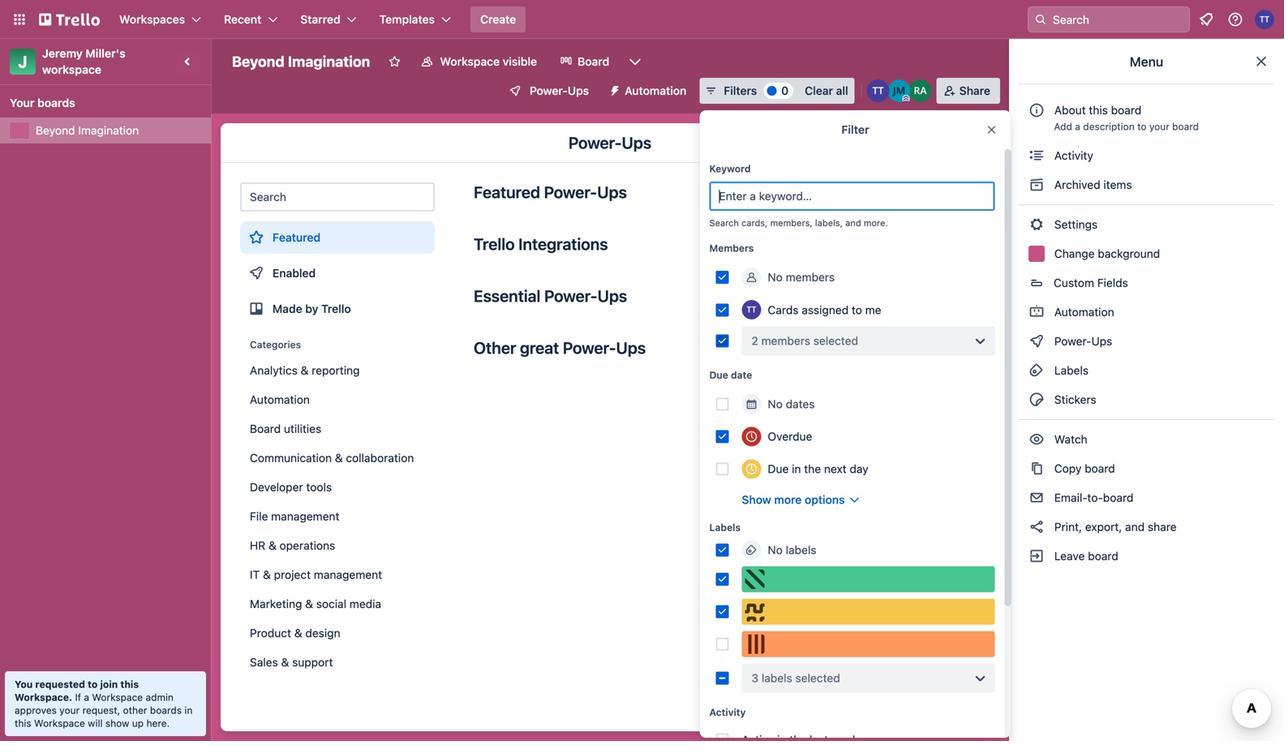 Task type: locate. For each thing, give the bounding box(es) containing it.
custom
[[1054, 276, 1095, 290]]

0 horizontal spatial featured
[[273, 231, 321, 244]]

other great power-ups
[[474, 338, 646, 358]]

0 vertical spatial imagination
[[288, 53, 370, 70]]

automation down customize views "image"
[[625, 84, 687, 97]]

0 horizontal spatial this
[[15, 718, 31, 730]]

sm image for activity
[[1029, 148, 1046, 164]]

to left me
[[852, 303, 863, 317]]

about this board add a description to your board
[[1055, 103, 1200, 132]]

& right analytics
[[301, 364, 309, 377]]

1 vertical spatial workspace
[[92, 692, 143, 704]]

your boards
[[10, 96, 75, 110]]

automation link up power-ups link
[[1020, 300, 1275, 326]]

2 horizontal spatial workspace
[[440, 55, 500, 68]]

workspace visible button
[[411, 49, 547, 75]]

to inside you requested to join this workspace.
[[88, 679, 98, 691]]

2 vertical spatial workspace
[[34, 718, 85, 730]]

watch
[[1052, 433, 1091, 446]]

0 vertical spatial in
[[792, 463, 802, 476]]

terry turtle (terryturtle) image
[[742, 300, 762, 320]]

1 vertical spatial due
[[768, 463, 789, 476]]

miller's
[[86, 47, 126, 60]]

developer tools link
[[240, 475, 435, 501]]

management
[[271, 510, 340, 524], [314, 569, 382, 582]]

sm image inside leave board link
[[1029, 549, 1046, 565]]

1 horizontal spatial and
[[1126, 521, 1145, 534]]

color: yellow, title: none element
[[742, 599, 996, 625]]

imagination inside 'beyond imagination' text field
[[288, 53, 370, 70]]

0 vertical spatial and
[[846, 218, 862, 229]]

requested
[[35, 679, 85, 691]]

enabled link
[[240, 257, 435, 290]]

sm image inside activity link
[[1029, 148, 1046, 164]]

0 vertical spatial board
[[578, 55, 610, 68]]

Search field
[[1048, 7, 1190, 32]]

sm image inside email-to-board link
[[1029, 490, 1046, 507]]

0 vertical spatial selected
[[814, 334, 859, 348]]

copy
[[1055, 462, 1082, 476]]

members right 2
[[762, 334, 811, 348]]

2 sm image from the top
[[1029, 177, 1046, 193]]

0 vertical spatial labels
[[1052, 364, 1089, 377]]

you requested to join this workspace.
[[15, 679, 139, 704]]

selected down color: orange, title: none element
[[796, 672, 841, 686]]

beyond imagination down 'starred' on the top left
[[232, 53, 370, 70]]

ruby anderson (rubyanderson7) image
[[910, 80, 932, 102]]

terry turtle (terryturtle) image
[[1256, 10, 1275, 29], [867, 80, 890, 102]]

board up description
[[1112, 103, 1142, 117]]

1 vertical spatial labels
[[710, 522, 741, 534]]

0 vertical spatial labels
[[786, 544, 817, 557]]

0 vertical spatial activity
[[1052, 149, 1094, 162]]

0 vertical spatial automation link
[[1020, 300, 1275, 326]]

7 sm image from the top
[[1029, 549, 1046, 565]]

& right it
[[263, 569, 271, 582]]

no labels
[[768, 544, 817, 557]]

1 horizontal spatial beyond
[[232, 53, 285, 70]]

power-ups inside button
[[530, 84, 589, 97]]

archived
[[1055, 178, 1101, 192]]

0 notifications image
[[1197, 10, 1217, 29]]

sm image
[[1029, 148, 1046, 164], [1029, 177, 1046, 193], [1029, 217, 1046, 233], [1029, 363, 1046, 379], [1029, 392, 1046, 408], [1029, 461, 1046, 477], [1029, 549, 1046, 565]]

watch link
[[1020, 427, 1275, 453]]

enabled
[[273, 267, 316, 280]]

0 vertical spatial automation
[[625, 84, 687, 97]]

reporting
[[312, 364, 360, 377]]

media
[[350, 598, 382, 611]]

items
[[1104, 178, 1133, 192]]

imagination down the starred dropdown button
[[288, 53, 370, 70]]

hr & operations link
[[240, 533, 435, 559]]

to
[[1138, 121, 1147, 132], [852, 303, 863, 317], [88, 679, 98, 691]]

power-
[[530, 84, 568, 97], [569, 133, 622, 152], [544, 183, 598, 202], [545, 287, 598, 306], [1055, 335, 1092, 348], [563, 338, 617, 358]]

beyond imagination inside text field
[[232, 53, 370, 70]]

filters
[[724, 84, 758, 97]]

1 horizontal spatial a
[[1076, 121, 1081, 132]]

sm image inside 'settings' link
[[1029, 217, 1046, 233]]

& down board utilities link
[[335, 452, 343, 465]]

sm image inside stickers link
[[1029, 392, 1046, 408]]

1 sm image from the top
[[1029, 148, 1046, 164]]

4 sm image from the top
[[1029, 363, 1046, 379]]

1 vertical spatial beyond
[[36, 124, 75, 137]]

no down more
[[768, 544, 783, 557]]

templates
[[380, 13, 435, 26]]

sm image for settings
[[1029, 217, 1046, 233]]

sm image for stickers
[[1029, 392, 1046, 408]]

1 horizontal spatial automation link
[[1020, 300, 1275, 326]]

1 vertical spatial members
[[762, 334, 811, 348]]

2 vertical spatial to
[[88, 679, 98, 691]]

trello integrations
[[474, 235, 608, 254]]

to up activity link
[[1138, 121, 1147, 132]]

you
[[15, 679, 33, 691]]

& for support
[[281, 656, 289, 670]]

1 vertical spatial selected
[[796, 672, 841, 686]]

2 horizontal spatial this
[[1090, 103, 1109, 117]]

other
[[123, 705, 147, 717]]

a right if
[[84, 692, 89, 704]]

add
[[1055, 121, 1073, 132]]

management down hr & operations link
[[314, 569, 382, 582]]

selected down assigned
[[814, 334, 859, 348]]

1 horizontal spatial activity
[[1052, 149, 1094, 162]]

leave board
[[1052, 550, 1119, 563]]

1 vertical spatial featured
[[273, 231, 321, 244]]

board left the utilities
[[250, 423, 281, 436]]

beyond imagination
[[232, 53, 370, 70], [36, 124, 139, 137]]

5 sm image from the top
[[1029, 392, 1046, 408]]

0 vertical spatial trello
[[474, 235, 515, 254]]

sm image inside archived items 'link'
[[1029, 177, 1046, 193]]

0 vertical spatial terry turtle (terryturtle) image
[[1256, 10, 1275, 29]]

0 vertical spatial this
[[1090, 103, 1109, 117]]

automation inside button
[[625, 84, 687, 97]]

featured up trello integrations
[[474, 183, 541, 202]]

about
[[1055, 103, 1087, 117]]

sm image for email-to-board
[[1029, 490, 1046, 507]]

file
[[250, 510, 268, 524]]

communication & collaboration
[[250, 452, 414, 465]]

sm image for power-ups
[[1029, 334, 1046, 350]]

power- down integrations
[[545, 287, 598, 306]]

1 vertical spatial activity
[[710, 707, 746, 719]]

board utilities
[[250, 423, 322, 436]]

2 vertical spatial no
[[768, 544, 783, 557]]

power- up "featured power-ups"
[[569, 133, 622, 152]]

1 vertical spatial board
[[250, 423, 281, 436]]

1 no from the top
[[768, 271, 783, 284]]

due left date
[[710, 370, 729, 381]]

board left customize views "image"
[[578, 55, 610, 68]]

to for you requested to join this workspace.
[[88, 679, 98, 691]]

and left more. in the right of the page
[[846, 218, 862, 229]]

1 vertical spatial this
[[120, 679, 139, 691]]

workspace down approves
[[34, 718, 85, 730]]

this inside if a workspace admin approves your request, other boards in this workspace will show up here.
[[15, 718, 31, 730]]

0 vertical spatial beyond
[[232, 53, 285, 70]]

no up cards
[[768, 271, 783, 284]]

dates
[[786, 398, 815, 411]]

management up operations
[[271, 510, 340, 524]]

2 no from the top
[[768, 398, 783, 411]]

your inside 'about this board add a description to your board'
[[1150, 121, 1170, 132]]

0 vertical spatial members
[[786, 271, 835, 284]]

and
[[846, 218, 862, 229], [1126, 521, 1145, 534]]

1 vertical spatial beyond imagination
[[36, 124, 139, 137]]

star or unstar board image
[[388, 55, 401, 68]]

sm image inside power-ups link
[[1029, 334, 1046, 350]]

automation up board utilities
[[250, 393, 310, 407]]

board for board
[[578, 55, 610, 68]]

Enter a keyword… text field
[[710, 182, 996, 211]]

1 vertical spatial and
[[1126, 521, 1145, 534]]

boards inside if a workspace admin approves your request, other boards in this workspace will show up here.
[[150, 705, 182, 717]]

1 vertical spatial terry turtle (terryturtle) image
[[867, 80, 890, 102]]

power- inside button
[[530, 84, 568, 97]]

sm image inside labels link
[[1029, 363, 1046, 379]]

custom fields button
[[1020, 270, 1275, 296]]

1 vertical spatial imagination
[[78, 124, 139, 137]]

1 horizontal spatial due
[[768, 463, 789, 476]]

featured up enabled
[[273, 231, 321, 244]]

1 horizontal spatial to
[[852, 303, 863, 317]]

workspaces
[[119, 13, 185, 26]]

1 vertical spatial management
[[314, 569, 382, 582]]

developer tools
[[250, 481, 332, 494]]

board for board utilities
[[250, 423, 281, 436]]

3 sm image from the top
[[1029, 217, 1046, 233]]

in left "the"
[[792, 463, 802, 476]]

0 horizontal spatial imagination
[[78, 124, 139, 137]]

this up description
[[1090, 103, 1109, 117]]

sm image inside 'copy board' link
[[1029, 461, 1046, 477]]

& left design
[[295, 627, 303, 640]]

power- down the visible
[[530, 84, 568, 97]]

sm image for print, export, and share
[[1029, 520, 1046, 536]]

featured for featured power-ups
[[474, 183, 541, 202]]

1 vertical spatial no
[[768, 398, 783, 411]]

great
[[520, 338, 560, 358]]

1 horizontal spatial trello
[[474, 235, 515, 254]]

automation down custom fields
[[1052, 306, 1115, 319]]

and inside 'link'
[[1126, 521, 1145, 534]]

1 horizontal spatial automation
[[625, 84, 687, 97]]

hr
[[250, 539, 266, 553]]

1 vertical spatial automation
[[1052, 306, 1115, 319]]

0 horizontal spatial to
[[88, 679, 98, 691]]

product & design link
[[240, 621, 435, 647]]

2 vertical spatial this
[[15, 718, 31, 730]]

labels down show more options 'button'
[[786, 544, 817, 557]]

0 horizontal spatial trello
[[322, 302, 351, 316]]

0 vertical spatial workspace
[[440, 55, 500, 68]]

board up print, export, and share
[[1104, 492, 1134, 505]]

me
[[866, 303, 882, 317]]

0 horizontal spatial boards
[[37, 96, 75, 110]]

join
[[100, 679, 118, 691]]

it & project management
[[250, 569, 382, 582]]

1 vertical spatial labels
[[762, 672, 793, 686]]

workspace.
[[15, 692, 72, 704]]

your down if
[[59, 705, 80, 717]]

board utilities link
[[240, 416, 435, 442]]

board
[[578, 55, 610, 68], [250, 423, 281, 436]]

1 vertical spatial boards
[[150, 705, 182, 717]]

6 sm image from the top
[[1029, 461, 1046, 477]]

a right add
[[1076, 121, 1081, 132]]

0 vertical spatial featured
[[474, 183, 541, 202]]

to left join
[[88, 679, 98, 691]]

1 vertical spatial your
[[59, 705, 80, 717]]

sm image inside print, export, and share 'link'
[[1029, 520, 1046, 536]]

leave board link
[[1020, 544, 1275, 570]]

2 horizontal spatial to
[[1138, 121, 1147, 132]]

workspace left the visible
[[440, 55, 500, 68]]

create button
[[471, 6, 526, 32]]

power-ups down automation button
[[569, 133, 652, 152]]

beyond
[[232, 53, 285, 70], [36, 124, 75, 137]]

labels right 3
[[762, 672, 793, 686]]

2 vertical spatial automation
[[250, 393, 310, 407]]

cards,
[[742, 218, 768, 229]]

& left social
[[305, 598, 313, 611]]

2 vertical spatial power-ups
[[1052, 335, 1116, 348]]

0 horizontal spatial terry turtle (terryturtle) image
[[867, 80, 890, 102]]

& right hr
[[269, 539, 277, 553]]

recent
[[224, 13, 262, 26]]

0 horizontal spatial board
[[250, 423, 281, 436]]

0 horizontal spatial due
[[710, 370, 729, 381]]

a inside 'about this board add a description to your board'
[[1076, 121, 1081, 132]]

labels inside labels link
[[1052, 364, 1089, 377]]

power- right great
[[563, 338, 617, 358]]

1 horizontal spatial featured
[[474, 183, 541, 202]]

this right join
[[120, 679, 139, 691]]

0 vertical spatial beyond imagination
[[232, 53, 370, 70]]

1 horizontal spatial terry turtle (terryturtle) image
[[1256, 10, 1275, 29]]

sm image
[[602, 78, 625, 101], [1029, 304, 1046, 321], [1029, 334, 1046, 350], [1029, 432, 1046, 448], [1029, 490, 1046, 507], [1029, 520, 1046, 536]]

1 horizontal spatial in
[[792, 463, 802, 476]]

0 vertical spatial to
[[1138, 121, 1147, 132]]

1 horizontal spatial imagination
[[288, 53, 370, 70]]

sm image for labels
[[1029, 363, 1046, 379]]

essential power-ups
[[474, 287, 628, 306]]

operations
[[280, 539, 335, 553]]

in right other
[[185, 705, 193, 717]]

request,
[[82, 705, 120, 717]]

beyond down recent popup button
[[232, 53, 285, 70]]

and left the share
[[1126, 521, 1145, 534]]

change
[[1055, 247, 1096, 261]]

your
[[10, 96, 34, 110]]

1 horizontal spatial workspace
[[92, 692, 143, 704]]

1 horizontal spatial this
[[120, 679, 139, 691]]

1 vertical spatial a
[[84, 692, 89, 704]]

your boards with 1 items element
[[10, 93, 193, 113]]

no for no members
[[768, 271, 783, 284]]

0 horizontal spatial labels
[[710, 522, 741, 534]]

1 horizontal spatial labels
[[1052, 364, 1089, 377]]

featured for featured
[[273, 231, 321, 244]]

change background
[[1052, 247, 1161, 261]]

trello up essential
[[474, 235, 515, 254]]

1 horizontal spatial beyond imagination
[[232, 53, 370, 70]]

members up cards assigned to me
[[786, 271, 835, 284]]

email-to-board link
[[1020, 485, 1275, 511]]

0 vertical spatial management
[[271, 510, 340, 524]]

members
[[786, 271, 835, 284], [762, 334, 811, 348]]

show more options
[[742, 494, 845, 507]]

1 horizontal spatial board
[[578, 55, 610, 68]]

workspace
[[440, 55, 500, 68], [92, 692, 143, 704], [34, 718, 85, 730]]

0 horizontal spatial beyond
[[36, 124, 75, 137]]

assigned
[[802, 303, 849, 317]]

no left dates
[[768, 398, 783, 411]]

color: orange, title: none element
[[742, 632, 996, 658]]

terry turtle (terryturtle) image right the open information menu icon
[[1256, 10, 1275, 29]]

workspace inside button
[[440, 55, 500, 68]]

members
[[710, 243, 754, 254]]

0 horizontal spatial a
[[84, 692, 89, 704]]

1 vertical spatial to
[[852, 303, 863, 317]]

visible
[[503, 55, 537, 68]]

admin
[[146, 692, 174, 704]]

sales & support
[[250, 656, 333, 670]]

this member is an admin of this board. image
[[903, 95, 911, 102]]

trello right by
[[322, 302, 351, 316]]

board down export, at right
[[1089, 550, 1119, 563]]

settings
[[1052, 218, 1098, 231]]

due up more
[[768, 463, 789, 476]]

terry turtle (terryturtle) image left this member is an admin of this board. icon on the top right of the page
[[867, 80, 890, 102]]

0 vertical spatial your
[[1150, 121, 1170, 132]]

power-ups down custom fields
[[1052, 335, 1116, 348]]

1 horizontal spatial boards
[[150, 705, 182, 717]]

workspace down join
[[92, 692, 143, 704]]

1 horizontal spatial your
[[1150, 121, 1170, 132]]

boards down admin
[[150, 705, 182, 717]]

sm image inside the watch link
[[1029, 432, 1046, 448]]

beyond imagination down your boards with 1 items element
[[36, 124, 139, 137]]

beyond down your boards
[[36, 124, 75, 137]]

workspace
[[42, 63, 101, 76]]

0 vertical spatial a
[[1076, 121, 1081, 132]]

description
[[1084, 121, 1135, 132]]

0 vertical spatial no
[[768, 271, 783, 284]]

this inside 'about this board add a description to your board'
[[1090, 103, 1109, 117]]

& right sales
[[281, 656, 289, 670]]

board up activity link
[[1173, 121, 1200, 132]]

made by trello link
[[240, 293, 435, 326]]

3 no from the top
[[768, 544, 783, 557]]

this down approves
[[15, 718, 31, 730]]

1 vertical spatial automation link
[[240, 387, 435, 413]]

0 horizontal spatial your
[[59, 705, 80, 717]]

starred
[[301, 13, 341, 26]]

this
[[1090, 103, 1109, 117], [120, 679, 139, 691], [15, 718, 31, 730]]

power-ups down board link
[[530, 84, 589, 97]]

0 horizontal spatial activity
[[710, 707, 746, 719]]

to inside 'about this board add a description to your board'
[[1138, 121, 1147, 132]]

1 vertical spatial in
[[185, 705, 193, 717]]

0 vertical spatial due
[[710, 370, 729, 381]]

your
[[1150, 121, 1170, 132], [59, 705, 80, 717]]

0 vertical spatial power-ups
[[530, 84, 589, 97]]

imagination down your boards with 1 items element
[[78, 124, 139, 137]]

members for no
[[786, 271, 835, 284]]

0 vertical spatial boards
[[37, 96, 75, 110]]

imagination inside "beyond imagination" link
[[78, 124, 139, 137]]

your up activity link
[[1150, 121, 1170, 132]]

automation link down analytics & reporting link
[[240, 387, 435, 413]]

boards right your
[[37, 96, 75, 110]]



Task type: describe. For each thing, give the bounding box(es) containing it.
workspace navigation collapse icon image
[[177, 50, 200, 73]]

activity link
[[1020, 143, 1275, 169]]

options
[[805, 494, 845, 507]]

beyond inside text field
[[232, 53, 285, 70]]

cards assigned to me
[[768, 303, 882, 317]]

here.
[[146, 718, 170, 730]]

jeremy miller's workspace
[[42, 47, 129, 76]]

categories
[[250, 339, 301, 351]]

1 vertical spatial trello
[[322, 302, 351, 316]]

3
[[752, 672, 759, 686]]

labels for 3
[[762, 672, 793, 686]]

labels for no
[[786, 544, 817, 557]]

analytics
[[250, 364, 298, 377]]

no for no dates
[[768, 398, 783, 411]]

marketing & social media link
[[240, 592, 435, 618]]

Board name text field
[[224, 49, 379, 75]]

product & design
[[250, 627, 341, 640]]

sm image for copy board
[[1029, 461, 1046, 477]]

analytics & reporting link
[[240, 358, 435, 384]]

product
[[250, 627, 291, 640]]

power-ups link
[[1020, 329, 1275, 355]]

sm image inside automation button
[[602, 78, 625, 101]]

next
[[825, 463, 847, 476]]

show
[[742, 494, 772, 507]]

it
[[250, 569, 260, 582]]

approves
[[15, 705, 57, 717]]

search image
[[1035, 13, 1048, 26]]

social
[[316, 598, 347, 611]]

utilities
[[284, 423, 322, 436]]

open information menu image
[[1228, 11, 1244, 28]]

the
[[805, 463, 822, 476]]

0
[[782, 84, 789, 97]]

all
[[837, 84, 849, 97]]

recent button
[[214, 6, 288, 32]]

it & project management link
[[240, 563, 435, 589]]

board up to-
[[1085, 462, 1116, 476]]

clear all
[[805, 84, 849, 97]]

collaboration
[[346, 452, 414, 465]]

sm image for leave board
[[1029, 549, 1046, 565]]

archived items
[[1052, 178, 1133, 192]]

2 horizontal spatial automation
[[1052, 306, 1115, 319]]

0 horizontal spatial beyond imagination
[[36, 124, 139, 137]]

workspaces button
[[110, 6, 211, 32]]

this inside you requested to join this workspace.
[[120, 679, 139, 691]]

integrations
[[519, 235, 608, 254]]

email-
[[1055, 492, 1088, 505]]

day
[[850, 463, 869, 476]]

analytics & reporting
[[250, 364, 360, 377]]

1 vertical spatial power-ups
[[569, 133, 652, 152]]

sales & support link
[[240, 650, 435, 676]]

board link
[[550, 49, 620, 75]]

export,
[[1086, 521, 1123, 534]]

email-to-board
[[1052, 492, 1134, 505]]

other
[[474, 338, 517, 358]]

& for project
[[263, 569, 271, 582]]

marketing & social media
[[250, 598, 382, 611]]

show
[[105, 718, 129, 730]]

& for operations
[[269, 539, 277, 553]]

a inside if a workspace admin approves your request, other boards in this workspace will show up here.
[[84, 692, 89, 704]]

members,
[[771, 218, 813, 229]]

color: green, title: none element
[[742, 567, 996, 593]]

& for collaboration
[[335, 452, 343, 465]]

change background link
[[1020, 241, 1275, 267]]

cards
[[768, 303, 799, 317]]

Search text field
[[240, 183, 435, 212]]

filter
[[842, 123, 870, 136]]

& for reporting
[[301, 364, 309, 377]]

no for no labels
[[768, 544, 783, 557]]

stickers link
[[1020, 387, 1275, 413]]

share button
[[937, 78, 1001, 104]]

communication
[[250, 452, 332, 465]]

0 horizontal spatial automation link
[[240, 387, 435, 413]]

jeremy miller (jeremymiller198) image
[[889, 80, 911, 102]]

ups inside button
[[568, 84, 589, 97]]

0 horizontal spatial and
[[846, 218, 862, 229]]

search cards, members, labels, and more.
[[710, 218, 889, 229]]

power- up integrations
[[544, 183, 598, 202]]

& for design
[[295, 627, 303, 640]]

search
[[710, 218, 739, 229]]

hr & operations
[[250, 539, 335, 553]]

share
[[960, 84, 991, 97]]

up
[[132, 718, 144, 730]]

power- up stickers on the right of page
[[1055, 335, 1092, 348]]

print, export, and share
[[1052, 521, 1178, 534]]

communication & collaboration link
[[240, 446, 435, 472]]

will
[[88, 718, 103, 730]]

archived items link
[[1020, 172, 1275, 198]]

0 horizontal spatial automation
[[250, 393, 310, 407]]

primary element
[[0, 0, 1285, 39]]

to for cards assigned to me
[[852, 303, 863, 317]]

sm image for watch
[[1029, 432, 1046, 448]]

copy board
[[1052, 462, 1116, 476]]

0 horizontal spatial workspace
[[34, 718, 85, 730]]

marketing
[[250, 598, 302, 611]]

custom fields
[[1054, 276, 1129, 290]]

file management link
[[240, 504, 435, 530]]

sm image for archived items
[[1029, 177, 1046, 193]]

keyword
[[710, 163, 751, 175]]

sm image for automation
[[1029, 304, 1046, 321]]

due for due date
[[710, 370, 729, 381]]

create
[[481, 13, 516, 26]]

tools
[[306, 481, 332, 494]]

j
[[18, 52, 27, 71]]

essential
[[474, 287, 541, 306]]

selected for 3 labels selected
[[796, 672, 841, 686]]

clear all button
[[799, 78, 855, 104]]

3 labels selected
[[752, 672, 841, 686]]

by
[[305, 302, 319, 316]]

members for 2
[[762, 334, 811, 348]]

labels link
[[1020, 358, 1275, 384]]

due for due in the next day
[[768, 463, 789, 476]]

to-
[[1088, 492, 1104, 505]]

close popover image
[[986, 123, 999, 136]]

& for social
[[305, 598, 313, 611]]

due date
[[710, 370, 753, 381]]

more
[[775, 494, 802, 507]]

back to home image
[[39, 6, 100, 32]]

in inside if a workspace admin approves your request, other boards in this workspace will show up here.
[[185, 705, 193, 717]]

your inside if a workspace admin approves your request, other boards in this workspace will show up here.
[[59, 705, 80, 717]]

stickers
[[1052, 393, 1097, 407]]

power-ups button
[[498, 78, 599, 104]]

share
[[1149, 521, 1178, 534]]

if
[[75, 692, 81, 704]]

customize views image
[[628, 54, 644, 70]]

print,
[[1055, 521, 1083, 534]]

support
[[292, 656, 333, 670]]

selected for 2 members selected
[[814, 334, 859, 348]]



Task type: vqa. For each thing, say whether or not it's contained in the screenshot.
middle "Launch"
no



